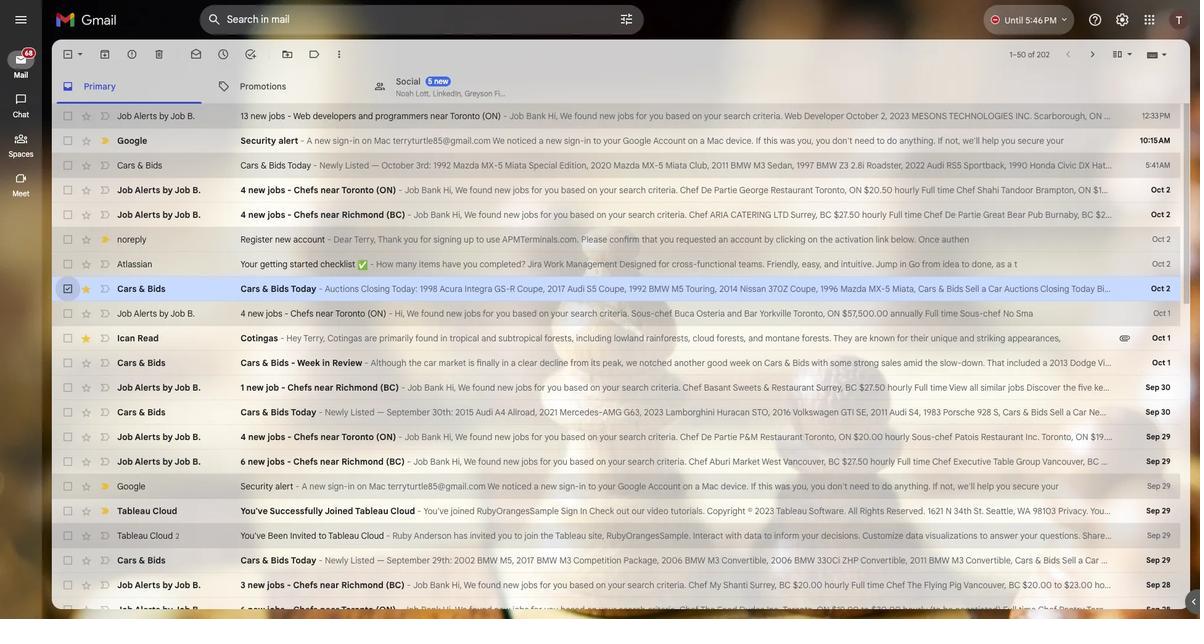 Task type: vqa. For each thing, say whether or not it's contained in the screenshot.
bottom more
no



Task type: describe. For each thing, give the bounding box(es) containing it.
including
[[577, 333, 612, 344]]

tableau down the joined at the bottom left of page
[[329, 530, 359, 541]]

sign- up edition,
[[565, 135, 585, 146]]

main menu image
[[14, 12, 28, 27]]

bmw left m5,
[[477, 555, 498, 566]]

listed for newly listed — september 29th: 2002 bmw m5, 2017 bmw m3 competition package, 2006 bmw m3 convertible, 2006 bmw 330ci zhp convertible, 2011 bmw m3 convertible, cars & bids sell a car newly listed
[[351, 555, 375, 566]]

was for sep 29
[[775, 481, 791, 492]]

acura
[[440, 283, 463, 294]]

4 for 4 new jobs - chefs near toronto (on) - hi, we found new jobs for you based on your search criteria. sous-chef buca osteria and bar yorkville toronto, on $57,500.00 annually full time sous-chef no sma
[[241, 308, 246, 319]]

the left the car
[[409, 357, 422, 368]]

today for auctions closing today: 1998 acura integra gs-r coupe, 2017 audi s5 coupe, 1992 bmw m5 touring, 2014 nissan 370z coupe, 1996 mazda mx-5 miata, cars & bids sell a car auctions closing today bids
[[291, 283, 317, 294]]

50
[[1018, 50, 1027, 59]]

5 left miata, on the top
[[886, 283, 891, 294]]

patois
[[956, 431, 979, 443]]

job alerts by job b. for 1 new job - chefs near richmond (bc) - job bank hi, we found new jobs for you based on your search criteria. chef basant sweets & restaurant surrey, bc $27.50 hourly full time view all similar jobs discover the five key steps you should
[[117, 382, 201, 393]]

market
[[439, 357, 466, 368]]

1 vertical spatial $27.50
[[860, 382, 886, 393]]

in down developers
[[353, 135, 360, 146]]

0 horizontal spatial sous-
[[632, 308, 655, 319]]

202
[[1038, 50, 1050, 59]]

social, 5 new messages, tab
[[364, 69, 520, 104]]

chef left executive
[[933, 456, 952, 467]]

have
[[443, 259, 461, 270]]

snooze image
[[217, 48, 230, 60]]

found up edition,
[[575, 110, 598, 122]]

that
[[988, 357, 1005, 368]]

job alerts by job b. for 4 new jobs - chefs near richmond (bc) - job bank hi, we found new jobs for you based on your search criteria. chef aria catering ltd surrey, bc $27.50 hourly full time chef de partie great bear pub burnaby, bc $21.00 hourly full time che
[[117, 209, 201, 220]]

invited
[[470, 530, 496, 541]]

hourly down 2022
[[895, 185, 920, 196]]

1 new job - chefs near richmond (bc) - job bank hi, we found new jobs for you based on your search criteria. chef basant sweets & restaurant surrey, bc $27.50 hourly full time view all similar jobs discover the five key steps you should
[[241, 382, 1177, 393]]

1 horizontal spatial t
[[1201, 456, 1201, 467]]

intuitive.
[[842, 259, 875, 270]]

0 vertical spatial 1992
[[434, 160, 451, 171]]

(on) for hi, we found new jobs for you based on your search criteria. sous-chef buca osteria and bar yorkville toronto, on $57,500.00 annually full time sous-chef no sma
[[368, 308, 387, 319]]

cross-
[[672, 259, 698, 270]]

car for newly
[[1086, 555, 1100, 566]]

2014
[[720, 283, 738, 294]]

b. for 4 new jobs - chefs near toronto (on) - job bank hi, we found new jobs for you based on your search criteria. chef de partie george restaurant toronto, on $20.50 hourly full time chef shahi tandoor brampton, on $18.50 hourly full time chef
[[193, 185, 201, 196]]

hourly right $30.00
[[904, 604, 928, 615]]

$30.00
[[872, 604, 901, 615]]

de for $20.50
[[702, 185, 712, 196]]

you've left got
[[1091, 505, 1116, 517]]

a left 2013
[[1044, 357, 1048, 368]]

this for sep 29
[[759, 481, 773, 492]]

clear
[[518, 357, 538, 368]]

need for sep 29
[[850, 481, 870, 492]]

sep for newly listed — september 29th: 2002 bmw m5, 2017 bmw m3 competition package, 2006 bmw m3 convertible, 2006 bmw 330ci zhp convertible, 2011 bmw m3 convertible, cars & bids sell a car newly listed
[[1147, 555, 1161, 565]]

easy,
[[803, 259, 822, 270]]

has attachment image
[[1120, 332, 1132, 344]]

1 job alerts by job b. from the top
[[117, 110, 195, 122]]

they
[[834, 333, 853, 344]]

to up pantry
[[1055, 580, 1063, 591]]

2 web from the left
[[785, 110, 803, 122]]

near for job bank hi, we found new jobs for you based on your search criteria. chef aria catering ltd surrey, bc $27.50 hourly full time chef de partie great bear pub burnaby, bc $21.00 hourly full time che
[[321, 209, 340, 220]]

chef left aburi at the right bottom of the page
[[689, 456, 708, 467]]

dear
[[334, 234, 353, 245]]

0 horizontal spatial with
[[726, 530, 743, 541]]

in
[[581, 505, 588, 517]]

0 vertical spatial from
[[923, 259, 941, 270]]

hourly up 10:15 am
[[1135, 110, 1159, 122]]

inc.
[[1016, 110, 1033, 122]]

bc right ltd
[[821, 209, 832, 220]]

1 horizontal spatial mazda
[[614, 160, 640, 171]]

toronto for job bank hi, we found new jobs for you based on your search criteria. chef the food dudes inc. toronto, on $19.00 to $30.00 hourly (to be negotiated) full time chef pantry toronto, on $19.00 to $22.50
[[341, 604, 374, 615]]

to left inform
[[765, 530, 773, 541]]

2 horizontal spatial $20.00
[[1023, 580, 1053, 591]]

hourly down 'sales'
[[888, 382, 913, 393]]

1 horizontal spatial vancouver,
[[964, 580, 1007, 591]]

known
[[870, 333, 896, 344]]

yorkville
[[760, 308, 792, 319]]

2 for register new account - dear terry, thank you for signing up to use apmterminals.com. please confirm that you requested an account by clicking on the activation link below. once authen
[[1167, 235, 1171, 244]]

idea
[[943, 259, 960, 270]]

apmterminals.com.
[[503, 234, 580, 245]]

row containing ican read
[[52, 326, 1181, 351]]

cloud up ruby
[[391, 505, 415, 517]]

Search in mail text field
[[227, 14, 585, 26]]

audi left 'rs5'
[[928, 160, 945, 171]]

1 horizontal spatial october
[[847, 110, 879, 122]]

bank for job bank hi, we found new jobs for you based on your search criteria. chef basant sweets & restaurant surrey, bc $27.50 hourly full time view all similar jobs discover the five key steps you should
[[425, 382, 444, 393]]

mail heading
[[0, 70, 42, 80]]

0 vertical spatial be
[[1136, 580, 1146, 591]]

sell for newly
[[1063, 555, 1077, 566]]

2 convertible, from the left
[[861, 555, 909, 566]]

alerts for 4 new jobs - chefs near toronto (on) - job bank hi, we found new jobs for you based on your search criteria. chef de partie p&m restaurant toronto, on $20.00 hourly sous-chef patois restaurant inc. toronto, on $19.00 to $23.00 hourly (
[[135, 431, 160, 443]]

1 vertical spatial october
[[382, 160, 414, 171]]

15 row from the top
[[52, 449, 1201, 474]]

hi, for job bank hi, we found new jobs for you based on your search criteria. chef aburi market west vancouver, bc $27.50 hourly full time chef executive table group vancouver, bc $85000.00 annually full t
[[452, 456, 462, 467]]

hey
[[287, 333, 302, 344]]

0 horizontal spatial chef
[[655, 308, 673, 319]]

0 horizontal spatial t
[[1015, 259, 1018, 270]]

porsche
[[944, 407, 976, 418]]

roadster,
[[867, 160, 904, 171]]

slow-
[[941, 357, 962, 368]]

chat heading
[[0, 110, 42, 120]]

0 horizontal spatial (to
[[930, 604, 942, 615]]

to left $30.00
[[862, 604, 870, 615]]

4 new jobs - chefs near toronto (on) - job bank hi, we found new jobs for you based on your search criteria. chef de partie p&m restaurant toronto, on $20.00 hourly sous-chef patois restaurant inc. toronto, on $19.00 to $23.00 hourly (
[[241, 431, 1191, 443]]

newly down key
[[1090, 407, 1113, 418]]

2.8i
[[852, 160, 865, 171]]

time up $30.00
[[868, 580, 885, 591]]

got
[[1118, 505, 1132, 517]]

authen
[[942, 234, 970, 245]]

the right join
[[541, 530, 554, 541]]

2022
[[906, 160, 926, 171]]

1 horizontal spatial mx-
[[642, 160, 659, 171]]

on down 1996
[[828, 308, 841, 319]]

Search in mail search field
[[200, 5, 644, 35]]

dodge
[[1071, 357, 1097, 368]]

criteria. for west
[[657, 456, 687, 467]]

1 vertical spatial the
[[701, 604, 716, 615]]

sell for auctions
[[966, 283, 980, 294]]

group
[[1017, 456, 1041, 467]]

1 horizontal spatial $23.00
[[1131, 431, 1159, 443]]

newly down the discoveries
[[1102, 555, 1126, 566]]

3
[[241, 580, 246, 591]]

sep for a new sign-in on mac terryturtle85@gmail.com we noticed a new sign-in to your google account on a mac device. if this was you, you don't need to do anything. if not, we'll help you secure your
[[1148, 481, 1161, 491]]

advanced search options image
[[615, 7, 639, 31]]

1 horizontal spatial 2017
[[548, 283, 566, 294]]

hourly down $20.50
[[863, 209, 887, 220]]

the right amid in the right bottom of the page
[[926, 357, 939, 368]]

criteria. for p&m
[[649, 431, 678, 443]]

toronto, right pantry
[[1087, 604, 1120, 615]]

b. for 6 new jobs - chefs near toronto (on) - job bank hi, we found new jobs for you based on your search criteria. chef the food dudes inc. toronto, on $19.00 to $30.00 hourly (to be negotiated) full time chef pantry toronto, on $19.00 to $22.50
[[193, 604, 201, 615]]

21 row from the top
[[52, 597, 1201, 619]]

1 vertical spatial annually
[[1150, 456, 1183, 467]]

2002
[[455, 555, 475, 566]]

bmw down interact
[[685, 555, 706, 566]]

integra
[[465, 283, 493, 294]]

a down 2013
[[1067, 407, 1072, 418]]

secure for 10:15 am
[[1018, 135, 1045, 146]]

time left pantry
[[1020, 604, 1037, 615]]

chefs for 1 new job - chefs near richmond (bc) - job bank hi, we found new jobs for you based on your search criteria. chef basant sweets & restaurant surrey, bc $27.50 hourly full time view all similar jobs discover the five key steps you should
[[288, 382, 312, 393]]

amg
[[603, 407, 622, 418]]

do for sep 29
[[883, 481, 893, 492]]

criteria. for &
[[651, 382, 681, 393]]

cars & bids - week in review - although the car market is finally in a clear decline from its peak, we notched another good week on cars & bids with some strong sales amid the slow-down. that included a 2013 dodge viper gts
[[241, 357, 1137, 368]]

and right tropical
[[482, 333, 497, 344]]

on down gti
[[839, 431, 852, 443]]

2 are from the left
[[855, 333, 868, 344]]

p&m
[[740, 431, 759, 443]]

customize
[[863, 530, 904, 541]]

found up the car
[[416, 333, 439, 344]]

2 horizontal spatial vancouver,
[[1043, 456, 1086, 467]]

toronto for job bank hi, we found new jobs for you based on your search criteria. chef de partie george restaurant toronto, on $20.50 hourly full time chef shahi tandoor brampton, on $18.50 hourly full time chef
[[342, 185, 374, 196]]

cotingas - hey terry, cotingas are primarily found in tropical and subtropical forests, including lowland rainforests, cloud forests, and montane forests. they are known for their unique and striking appearances,
[[241, 333, 1062, 344]]

move to image
[[281, 48, 294, 60]]

se,
[[857, 407, 869, 418]]

discover
[[1027, 382, 1062, 393]]

0 horizontal spatial $20.00
[[794, 580, 823, 591]]

chef left the "aria"
[[690, 209, 709, 220]]

listed for newly listed — september 30th: 2015 audi a4 allroad, 2021 mercedes-amg g63, 2023 lamborghini huracan sto, 2016 volkswagen gti se, 2011 audi s4, 1983 porsche 928 s, cars & bids sell a car newly
[[351, 407, 375, 418]]

read
[[137, 333, 159, 344]]

1 horizontal spatial chef
[[936, 431, 953, 443]]

1 vertical spatial de
[[946, 209, 956, 220]]

1 closing from the left
[[361, 283, 390, 294]]

criteria. for dudes
[[648, 604, 678, 615]]

s4,
[[909, 407, 922, 418]]

4 row from the top
[[52, 178, 1201, 202]]

five
[[1079, 382, 1093, 393]]

b. for 4 new jobs - chefs near richmond (bc) - job bank hi, we found new jobs for you based on your search criteria. chef aria catering ltd surrey, bc $27.50 hourly full time chef de partie great bear pub burnaby, bc $21.00 hourly full time che
[[193, 209, 201, 220]]

©
[[748, 505, 753, 517]]

pig
[[950, 580, 962, 591]]

great
[[984, 209, 1006, 220]]

1 vertical spatial 1992
[[629, 283, 647, 294]]

by for 4 new jobs - chefs near toronto (on) - job bank hi, we found new jobs for you based on your search criteria. chef de partie george restaurant toronto, on $20.50 hourly full time chef shahi tandoor brampton, on $18.50 hourly full time chef
[[163, 185, 173, 196]]

to down 2,
[[877, 135, 885, 146]]

oct 2 for bc
[[1152, 210, 1171, 219]]

m3 up my
[[708, 555, 720, 566]]

1 horizontal spatial inc.
[[1026, 431, 1040, 443]]

executive
[[954, 456, 992, 467]]

9 row from the top
[[52, 301, 1181, 326]]

navigation containing mail
[[0, 39, 43, 619]]

chefs for 4 new jobs - chefs near toronto (on) - hi, we found new jobs for you based on your search criteria. sous-chef buca osteria and bar yorkville toronto, on $57,500.00 annually full time sous-chef no sma
[[291, 308, 314, 319]]

✅ image
[[358, 260, 368, 270]]

tableau down sign
[[556, 530, 586, 541]]

cars & bids for cars & bids today - newly listed — september 29th: 2002 bmw m5, 2017 bmw m3 competition package, 2006 bmw m3 convertible, 2006 bmw 330ci zhp convertible, 2011 bmw m3 convertible, cars & bids sell a car newly listed
[[117, 555, 166, 566]]

bank for job bank hi, we found new jobs for you based on your search criteria. chef my shanti surrey, bc $20.00 hourly full time chef the flying pig vancouver, bc $20.00 to $23.00 hourly (to be negotiated) fu
[[430, 580, 450, 591]]

bc right shanti
[[780, 580, 791, 591]]

on down 330ci
[[817, 604, 830, 615]]

28 for to
[[1163, 605, 1171, 614]]

hi, for job bank hi, we found new jobs for you based on your search criteria. chef basant sweets & restaurant surrey, bc $27.50 hourly full time view all similar jobs discover the five key steps you should
[[446, 382, 457, 393]]

on down the five
[[1076, 431, 1089, 443]]

based for ltd
[[570, 209, 595, 220]]

$32.50
[[1105, 110, 1132, 122]]

3 coupe, from the left
[[791, 283, 819, 294]]

2 coupe, from the left
[[599, 283, 627, 294]]

functional
[[698, 259, 737, 270]]

bmw left 330ci
[[795, 555, 816, 566]]

hourly down s4,
[[886, 431, 910, 443]]

1 coupe, from the left
[[518, 283, 546, 294]]

if down mesons
[[939, 135, 944, 146]]

ican read
[[117, 333, 159, 344]]

tableau down tableau cloud
[[117, 530, 148, 541]]

2 horizontal spatial mazda
[[841, 283, 867, 294]]

n
[[946, 505, 952, 517]]

listed down the discoveries
[[1128, 555, 1152, 566]]

wa
[[1018, 505, 1031, 517]]

we'll for sep 29
[[958, 481, 976, 492]]

started
[[290, 259, 318, 270]]

30 for 1 new job - chefs near richmond (bc) - job bank hi, we found new jobs for you based on your search criteria. chef basant sweets & restaurant surrey, bc $27.50 hourly full time view all similar jobs discover the five key steps you should
[[1162, 383, 1171, 392]]

search in mail image
[[204, 9, 226, 31]]

allroad,
[[508, 407, 538, 418]]

m3 left competition
[[560, 555, 572, 566]]

6 for 6 new jobs - chefs near toronto (on) - job bank hi, we found new jobs for you based on your search criteria. chef the food dudes inc. toronto, on $19.00 to $30.00 hourly (to be negotiated) full time chef pantry toronto, on $19.00 to $22.50
[[241, 604, 246, 615]]

car
[[424, 357, 437, 368]]

29 for you've successfully joined tableau cloud - you've joined rubyorangessample sign in check out our video tutorials. copyright © 2023 tableau software. all rights reserved. 1621 n 34th st. seattle, wa 98103 privacy. you've got it.
[[1163, 506, 1171, 515]]

1 vertical spatial sell
[[1051, 407, 1065, 418]]

sep for job bank hi, we found new jobs for you based on your search criteria. chef aburi market west vancouver, bc $27.50 hourly full time chef executive table group vancouver, bc $85000.00 annually full t
[[1147, 457, 1161, 466]]

chef left food
[[680, 604, 699, 615]]

good
[[708, 357, 728, 368]]

richmond for 1 new job - chefs near richmond (bc)
[[336, 382, 378, 393]]

all
[[849, 505, 858, 517]]

zhp
[[843, 555, 859, 566]]

chef left my
[[689, 580, 708, 591]]

2 horizontal spatial sous-
[[961, 308, 984, 319]]

cloud up the tableau cloud 2
[[153, 505, 177, 517]]

forests.
[[802, 333, 832, 344]]

primary
[[84, 81, 116, 92]]

oct for 4 new jobs - chefs near richmond (bc) - job bank hi, we found new jobs for you based on your search criteria. chef aria catering ltd surrey, bc $27.50 hourly full time chef de partie great bear pub burnaby, bc $21.00 hourly full time che
[[1152, 210, 1165, 219]]

chef down 'cars & bids today - newly listed — october 3rd: 1992 mazda mx-5 miata special edition, 2020 mazda mx-5 miata club, 2011 bmw m3 sedan, 1997 bmw z3 2.8i roadster, 2022 audi rs5 sportback, 1990 honda civic dx hatchback, cars'
[[680, 185, 699, 196]]

delete image
[[153, 48, 165, 60]]

b. for 4 new jobs - chefs near toronto (on) - hi, we found new jobs for you based on your search criteria. sous-chef buca osteria and bar yorkville toronto, on $57,500.00 annually full time sous-chef no sma
[[187, 308, 195, 319]]

hourly left ( on the right bottom
[[1161, 431, 1186, 443]]

sep 29 for 6 new jobs - chefs near richmond (bc) - job bank hi, we found new jobs for you based on your search criteria. chef aburi market west vancouver, bc $27.50 hourly full time chef executive table group vancouver, bc $85000.00 annually full t
[[1147, 457, 1171, 466]]

chefs for 4 new jobs - chefs near toronto (on) - job bank hi, we found new jobs for you based on your search criteria. chef de partie george restaurant toronto, on $20.50 hourly full time chef shahi tandoor brampton, on $18.50 hourly full time chef
[[294, 185, 318, 196]]

mesons
[[912, 110, 948, 122]]

of
[[1029, 50, 1036, 59]]

found down 1998
[[421, 308, 444, 319]]

today for newly listed — september 29th: 2002 bmw m5, 2017 bmw m3 competition package, 2006 bmw m3 convertible, 2006 bmw 330ci zhp convertible, 2011 bmw m3 convertible, cars & bids sell a car newly listed
[[291, 555, 317, 566]]

0 horizontal spatial $23.00
[[1065, 580, 1093, 591]]

found for job bank hi, we found new jobs for you based on your search criteria. chef my shanti surrey, bc $20.00 hourly full time chef the flying pig vancouver, bc $20.00 to $23.00 hourly (to be negotiated) fu
[[478, 580, 501, 591]]

bc left the $85000.00
[[1088, 456, 1100, 467]]

below.
[[892, 234, 917, 245]]

gs-
[[495, 283, 510, 294]]

(on) for job bank hi, we found new jobs for you based on your search criteria. chef de partie george restaurant toronto, on $20.50 hourly full time chef shahi tandoor brampton, on $18.50 hourly full time chef
[[376, 185, 397, 196]]

0 horizontal spatial terry,
[[304, 333, 326, 344]]

1 vertical spatial car
[[1074, 407, 1088, 418]]

activation
[[836, 234, 874, 245]]

a down done,
[[982, 283, 987, 294]]

1 for 4 new jobs - chefs near toronto (on) - hi, we found new jobs for you based on your search criteria. sous-chef buca osteria and bar yorkville toronto, on $57,500.00 annually full time sous-chef no sma
[[1169, 309, 1171, 318]]

1 are from the left
[[365, 333, 377, 344]]

1 forests, from the left
[[545, 333, 574, 344]]

1 vertical spatial from
[[571, 357, 589, 368]]

1 horizontal spatial $19.00
[[1091, 431, 1119, 443]]

device. for sep 29
[[721, 481, 749, 492]]

time left the che
[[1168, 209, 1185, 220]]

tutorials.
[[671, 505, 705, 517]]

in right week
[[323, 357, 330, 368]]

to left $22.50
[[1166, 604, 1174, 615]]

2 horizontal spatial chef
[[984, 308, 1002, 319]]

chef left shahi
[[957, 185, 976, 196]]

18 row from the top
[[52, 523, 1181, 548]]

time down 5:41 am
[[1165, 185, 1182, 196]]

montane
[[766, 333, 800, 344]]

another
[[675, 357, 706, 368]]

a up the you've successfully joined tableau cloud - you've joined rubyorangessample sign in check out our video tutorials. copyright © 2023 tableau software. all rights reserved. 1621 n 34th st. seattle, wa 98103 privacy. you've got it.
[[696, 481, 700, 492]]

2 row from the top
[[52, 128, 1181, 153]]

1 vertical spatial 2011
[[871, 407, 888, 418]]

huracan
[[717, 407, 750, 418]]

s5
[[587, 283, 597, 294]]

you've left successfully
[[241, 505, 268, 517]]

restaurant for &
[[772, 382, 815, 393]]

1 account from the left
[[293, 234, 325, 245]]

included
[[1008, 357, 1041, 368]]

2 horizontal spatial $19.00
[[1136, 604, 1164, 615]]

sign- up the joined at the bottom left of page
[[328, 481, 348, 492]]

— for 30th:
[[377, 407, 385, 418]]

anything. for 10:15 am
[[900, 135, 936, 146]]

on left $32.50
[[1090, 110, 1103, 122]]

row containing noreply
[[52, 227, 1181, 252]]

promotions tab
[[208, 69, 364, 104]]

1 data from the left
[[745, 530, 762, 541]]

a left clear
[[511, 357, 516, 368]]

report spam image
[[126, 48, 138, 60]]

1 for cotingas - hey terry, cotingas are primarily found in tropical and subtropical forests, including lowland rainforests, cloud forests, and montane forests. they are known for their unique and striking appearances,
[[1168, 333, 1171, 343]]

5 inside tab
[[428, 76, 433, 85]]

tableau right the joined at the bottom left of page
[[355, 505, 389, 517]]

if down the 13 new jobs - web developers and programmers  near toronto (on) - job bank hi, we found new jobs for you based on your search criteria. web developer october 2, 2023 mesons technologies inc. scarborough, on $32.50 hourly full time w
[[757, 135, 762, 146]]

time up below.
[[905, 209, 923, 220]]

alert for sep 29
[[275, 481, 293, 492]]

to right invited
[[319, 530, 327, 541]]

30th:
[[433, 407, 453, 418]]

in left go
[[900, 259, 907, 270]]

to up rights
[[872, 481, 880, 492]]

near for job bank hi, we found new jobs for you based on your search criteria. chef my shanti surrey, bc $20.00 hourly full time chef the flying pig vancouver, bc $20.00 to $23.00 hourly (to be negotiated) fu
[[320, 580, 339, 591]]

$20.50
[[865, 185, 893, 196]]

and right the easy,
[[825, 259, 839, 270]]

by for 6 new jobs - chefs near toronto (on) - job bank hi, we found new jobs for you based on your search criteria. chef the food dudes inc. toronto, on $19.00 to $30.00 hourly (to be negotiated) full time chef pantry toronto, on $19.00 to $22.50
[[163, 604, 173, 615]]

put
[[1165, 530, 1178, 541]]

account for 10:15 am
[[654, 135, 686, 146]]

and right unique
[[960, 333, 975, 344]]

burnaby,
[[1046, 209, 1080, 220]]

jump
[[876, 259, 898, 270]]

oct for 4 new jobs - chefs near toronto (on) - hi, we found new jobs for you based on your search criteria. sous-chef buca osteria and bar yorkville toronto, on $57,500.00 annually full time sous-chef no sma
[[1154, 309, 1167, 318]]

competition
[[574, 555, 622, 566]]

volkswagen
[[793, 407, 840, 418]]

0 vertical spatial the
[[908, 580, 923, 591]]

1 web from the left
[[293, 110, 311, 122]]

the left activation
[[820, 234, 834, 245]]

in left tropical
[[441, 333, 448, 344]]

cloud down tableau cloud
[[150, 530, 173, 541]]

primary tab
[[52, 69, 207, 104]]

to up check
[[589, 481, 597, 492]]

device. for 10:15 am
[[726, 135, 754, 146]]

3 new jobs - chefs near richmond (bc) - job bank hi, we found new jobs for you based on your search criteria. chef my shanti surrey, bc $20.00 hourly full time chef the flying pig vancouver, bc $20.00 to $23.00 hourly (to be negotiated) fu
[[241, 580, 1201, 591]]

a right as
[[1008, 259, 1013, 270]]

4 for 4 new jobs - chefs near toronto (on) - job bank hi, we found new jobs for you based on your search criteria. chef de partie george restaurant toronto, on $20.50 hourly full time chef shahi tandoor brampton, on $18.50 hourly full time chef
[[241, 185, 246, 196]]

reserved.
[[887, 505, 926, 517]]

oct 1 for cotingas - hey terry, cotingas are primarily found in tropical and subtropical forests, including lowland rainforests, cloud forests, and montane forests. they are known for their unique and striking appearances,
[[1153, 333, 1171, 343]]

(on) for job bank hi, we found new jobs for you based on your search criteria. chef de partie p&m restaurant toronto, on $20.00 hourly sous-chef patois restaurant inc. toronto, on $19.00 to $23.00 hourly (
[[376, 431, 397, 443]]

in up 'in'
[[580, 481, 586, 492]]

0 horizontal spatial inc.
[[767, 604, 781, 615]]

0 horizontal spatial negotiated)
[[956, 604, 1002, 615]]

register new account - dear terry, thank you for signing up to use apmterminals.com. please confirm that you requested an account by clicking on the activation link below. once authen
[[241, 234, 970, 245]]

8 row from the top
[[52, 276, 1181, 301]]

not, for sep 29
[[941, 481, 956, 492]]

sep 30 for 1 new job - chefs near richmond (bc) - job bank hi, we found new jobs for you based on your search criteria. chef basant sweets & restaurant surrey, bc $27.50 hourly full time view all similar jobs discover the five key steps you should
[[1147, 383, 1171, 392]]

0 horizontal spatial $19.00
[[832, 604, 859, 615]]

98103
[[1034, 505, 1057, 517]]

you've been invited to tableau cloud - ruby anderson has invited you to join the tableau site, rubyorangessample. interact with data to inform your decisions. customize data visualizations to answer your questions. share discoveries to put
[[241, 530, 1178, 541]]

1 vertical spatial 2017
[[517, 555, 535, 566]]

time down s4,
[[914, 456, 931, 467]]

job alerts by job b. for 6 new jobs - chefs near toronto (on) - job bank hi, we found new jobs for you based on your search criteria. chef the food dudes inc. toronto, on $19.00 to $30.00 hourly (to be negotiated) full time chef pantry toronto, on $19.00 to $22.50
[[117, 604, 201, 615]]

time up unique
[[942, 308, 959, 319]]

based for west
[[570, 456, 594, 467]]

1 horizontal spatial negotiated)
[[1148, 580, 1194, 591]]

0 vertical spatial (to
[[1122, 580, 1133, 591]]

2 miata from the left
[[666, 160, 688, 171]]

spaces heading
[[0, 149, 42, 159]]

st.
[[974, 505, 985, 517]]



Task type: locate. For each thing, give the bounding box(es) containing it.
add to tasks image
[[244, 48, 257, 60]]

restaurant
[[771, 185, 814, 196], [772, 382, 815, 393], [761, 431, 803, 443], [982, 431, 1024, 443]]

0 vertical spatial car
[[989, 283, 1003, 294]]

and down bar
[[749, 333, 764, 344]]

2 security alert - a new sign-in on mac terryturtle85@gmail.com we noticed a new sign-in to your google account on a mac device. if this was you, you don't need to do anything. if not, we'll help you secure your from the top
[[241, 481, 1060, 492]]

from
[[923, 259, 941, 270], [571, 357, 589, 368]]

alerts for 6 new jobs - chefs near richmond (bc) - job bank hi, we found new jobs for you based on your search criteria. chef aburi market west vancouver, bc $27.50 hourly full time chef executive table group vancouver, bc $85000.00 annually full t
[[135, 456, 160, 467]]

2 september from the top
[[387, 555, 430, 566]]

1 horizontal spatial data
[[906, 530, 924, 541]]

7 row from the top
[[52, 252, 1181, 276]]

this down west
[[759, 481, 773, 492]]

a down the share
[[1079, 555, 1084, 566]]

1 vertical spatial security alert - a new sign-in on mac terryturtle85@gmail.com we noticed a new sign-in to your google account on a mac device. if this was you, you don't need to do anything. if not, we'll help you secure your
[[241, 481, 1060, 492]]

a up rubyorangessample
[[534, 481, 539, 492]]

is
[[469, 357, 475, 368]]

2 auctions from the left
[[1005, 283, 1039, 294]]

sep 29 for you've successfully joined tableau cloud - you've joined rubyorangessample sign in check out our video tutorials. copyright © 2023 tableau software. all rights reserved. 1621 n 34th st. seattle, wa 98103 privacy. you've got it.
[[1147, 506, 1171, 515]]

mx- left the special
[[482, 160, 498, 171]]

search for dudes
[[619, 604, 646, 615]]

was down west
[[775, 481, 791, 492]]

full
[[1161, 110, 1175, 122], [922, 185, 936, 196], [1149, 185, 1163, 196], [890, 209, 903, 220], [1152, 209, 1166, 220], [926, 308, 939, 319], [915, 382, 929, 393], [898, 456, 911, 467], [1185, 456, 1199, 467], [852, 580, 866, 591], [1004, 604, 1017, 615]]

1 vertical spatial inc.
[[767, 604, 781, 615]]

m3 up "pig"
[[952, 555, 964, 566]]

tableau cloud 2
[[117, 530, 179, 541]]

not, for 10:15 am
[[946, 135, 961, 146]]

market
[[733, 456, 760, 467]]

many
[[396, 259, 417, 270]]

based for dudes
[[561, 604, 585, 615]]

1 vertical spatial a
[[302, 481, 308, 492]]

from left its
[[571, 357, 589, 368]]

0 vertical spatial annually
[[891, 308, 924, 319]]

search for west
[[628, 456, 655, 467]]

based for surrey,
[[570, 580, 594, 591]]

hi, for job bank hi, we found new jobs for you based on your search criteria. chef de partie george restaurant toronto, on $20.50 hourly full time chef shahi tandoor brampton, on $18.50 hourly full time chef
[[444, 185, 454, 196]]

chefs for 4 new jobs - chefs near toronto (on) - job bank hi, we found new jobs for you based on your search criteria. chef de partie p&m restaurant toronto, on $20.00 hourly sous-chef patois restaurant inc. toronto, on $19.00 to $23.00 hourly (
[[294, 431, 318, 443]]

2 horizontal spatial mx-
[[869, 283, 886, 294]]

search for ltd
[[629, 209, 655, 220]]

0 vertical spatial surrey,
[[791, 209, 818, 220]]

2017 right m5,
[[517, 555, 535, 566]]

2 4 from the top
[[241, 209, 246, 220]]

1 vertical spatial noticed
[[502, 481, 532, 492]]

3 4 from the top
[[241, 308, 246, 319]]

2 cars & bids from the top
[[117, 283, 166, 294]]

1996
[[821, 283, 839, 294]]

2 2006 from the left
[[772, 555, 793, 566]]

sep 29 for you've been invited to tableau cloud - ruby anderson has invited you to join the tableau site, rubyorangessample. interact with data to inform your decisions. customize data visualizations to answer your questions. share discoveries to put
[[1148, 531, 1171, 540]]

0 vertical spatial 2011
[[712, 160, 729, 171]]

1 horizontal spatial web
[[785, 110, 803, 122]]

None checkbox
[[62, 48, 74, 60], [62, 110, 74, 122], [62, 135, 74, 147], [62, 184, 74, 196], [62, 233, 74, 246], [62, 307, 74, 320], [62, 357, 74, 369], [62, 381, 74, 394], [62, 431, 74, 443], [62, 530, 74, 542], [62, 604, 74, 616], [62, 48, 74, 60], [62, 110, 74, 122], [62, 135, 74, 147], [62, 184, 74, 196], [62, 233, 74, 246], [62, 307, 74, 320], [62, 357, 74, 369], [62, 381, 74, 394], [62, 431, 74, 443], [62, 530, 74, 542], [62, 604, 74, 616]]

$27.50 for vancouver,
[[843, 456, 869, 467]]

rainforests,
[[647, 333, 691, 344]]

0 vertical spatial oct 1
[[1154, 309, 1171, 318]]

m5,
[[500, 555, 515, 566]]

6 row from the top
[[52, 227, 1181, 252]]

sto,
[[752, 407, 771, 418]]

$21.00
[[1096, 209, 1123, 220]]

$27.50 for surrey,
[[834, 209, 861, 220]]

w
[[1196, 110, 1201, 122]]

1 vertical spatial terryturtle85@gmail.com
[[388, 481, 486, 492]]

need for 10:15 am
[[855, 135, 875, 146]]

chef left no
[[984, 308, 1002, 319]]

19 row from the top
[[52, 548, 1181, 573]]

anything. up reserved. at the right
[[895, 481, 931, 492]]

settings image
[[1116, 12, 1131, 27]]

meet heading
[[0, 189, 42, 199]]

0 horizontal spatial from
[[571, 357, 589, 368]]

was up sedan,
[[781, 135, 796, 146]]

(to
[[1122, 580, 1133, 591], [930, 604, 942, 615]]

sign- down developers
[[333, 135, 353, 146]]

lowland
[[614, 333, 644, 344]]

new
[[434, 76, 449, 85], [251, 110, 267, 122], [600, 110, 616, 122], [315, 135, 331, 146], [546, 135, 562, 146], [248, 185, 266, 196], [495, 185, 511, 196], [248, 209, 266, 220], [504, 209, 520, 220], [275, 234, 291, 245], [248, 308, 264, 319], [446, 308, 463, 319], [247, 382, 264, 393], [498, 382, 514, 393], [248, 431, 266, 443], [495, 431, 511, 443], [248, 456, 265, 467], [504, 456, 520, 467], [310, 481, 326, 492], [541, 481, 557, 492], [248, 580, 265, 591], [504, 580, 520, 591], [248, 604, 265, 615], [495, 604, 511, 615]]

main content containing social
[[52, 39, 1201, 619]]

chef left buca
[[655, 308, 673, 319]]

security for sep 29
[[241, 481, 273, 492]]

noticed for sep 29
[[502, 481, 532, 492]]

september for 29th:
[[387, 555, 430, 566]]

28 left $22.50
[[1163, 605, 1171, 614]]

0 vertical spatial terry,
[[354, 234, 376, 245]]

1 vertical spatial not,
[[941, 481, 956, 492]]

near for job bank hi, we found new jobs for you based on your search criteria. chef de partie p&m restaurant toronto, on $20.00 hourly sous-chef patois restaurant inc. toronto, on $19.00 to $23.00 hourly (
[[321, 431, 340, 443]]

1 2006 from the left
[[662, 555, 683, 566]]

16 row from the top
[[52, 474, 1181, 499]]

a up club,
[[701, 135, 705, 146]]

1 horizontal spatial forests,
[[717, 333, 747, 344]]

similar
[[981, 382, 1007, 393]]

3rd:
[[416, 160, 431, 171]]

0 vertical spatial you,
[[798, 135, 814, 146]]

1 sep 28 from the top
[[1147, 580, 1171, 589]]

found for job bank hi, we found new jobs for you based on your search criteria. chef aria catering ltd surrey, bc $27.50 hourly full time chef de partie great bear pub burnaby, bc $21.00 hourly full time che
[[479, 209, 502, 220]]

29 for cars & bids today - newly listed — september 29th: 2002 bmw m5, 2017 bmw m3 competition package, 2006 bmw m3 convertible, 2006 bmw 330ci zhp convertible, 2011 bmw m3 convertible, cars & bids sell a car newly listed
[[1163, 555, 1171, 565]]

1 vertical spatial $23.00
[[1065, 580, 1093, 591]]

0 vertical spatial de
[[702, 185, 712, 196]]

1 for cars & bids - week in review - although the car market is finally in a clear decline from its peak, we notched another good week on cars & bids with some strong sales amid the slow-down. that included a 2013 dodge viper gts
[[1168, 358, 1171, 367]]

a down promotions tab
[[307, 135, 313, 146]]

are left 'primarily'
[[365, 333, 377, 344]]

0 horizontal spatial the
[[701, 604, 716, 615]]

web left developers
[[293, 110, 311, 122]]

29 for you've been invited to tableau cloud - ruby anderson has invited you to join the tableau site, rubyorangessample. interact with data to inform your decisions. customize data visualizations to answer your questions. share discoveries to put
[[1163, 531, 1171, 540]]

account up started
[[293, 234, 325, 245]]

you, up inform
[[793, 481, 809, 492]]

invited
[[290, 530, 316, 541]]

2 horizontal spatial 2011
[[911, 555, 927, 566]]

criteria. left aburi at the right bottom of the page
[[657, 456, 687, 467]]

1 vertical spatial secure
[[1013, 481, 1040, 492]]

1 horizontal spatial auctions
[[1005, 283, 1039, 294]]

3 job alerts by job b. from the top
[[117, 209, 201, 220]]

0 vertical spatial we'll
[[963, 135, 981, 146]]

toronto, for $57,500.00
[[794, 308, 826, 319]]

in right finally
[[502, 357, 509, 368]]

1 miata from the left
[[505, 160, 527, 171]]

select input tool image
[[1161, 50, 1169, 59]]

2023 for huracan
[[645, 407, 664, 418]]

1 vertical spatial account
[[649, 481, 681, 492]]

0 vertical spatial 2023
[[891, 110, 910, 122]]

audi left s4,
[[890, 407, 908, 418]]

1992 right 3rd:
[[434, 160, 451, 171]]

the left food
[[701, 604, 716, 615]]

do for 10:15 am
[[888, 135, 898, 146]]

b. for 3 new jobs - chefs near richmond (bc) - job bank hi, we found new jobs for you based on your search criteria. chef my shanti surrey, bc $20.00 hourly full time chef the flying pig vancouver, bc $20.00 to $23.00 hourly (to be negotiated) fu
[[193, 580, 201, 591]]

by for 3 new jobs - chefs near richmond (bc) - job bank hi, we found new jobs for you based on your search criteria. chef my shanti surrey, bc $20.00 hourly full time chef the flying pig vancouver, bc $20.00 to $23.00 hourly (to be negotiated) fu
[[163, 580, 173, 591]]

1 horizontal spatial closing
[[1041, 283, 1070, 294]]

2 sep 28 from the top
[[1147, 605, 1171, 614]]

job
[[266, 382, 279, 393]]

and left bar
[[728, 308, 743, 319]]

2011 right se, at the bottom of page
[[871, 407, 888, 418]]

newly down developers
[[320, 160, 343, 171]]

cars & bids for cars & bids - week in review - although the car market is finally in a clear decline from its peak, we notched another good week on cars & bids with some strong sales amid the slow-down. that included a 2013 dodge viper gts
[[117, 357, 166, 368]]

hi, for job bank hi, we found new jobs for you based on your search criteria. chef my shanti surrey, bc $20.00 hourly full time chef the flying pig vancouver, bc $20.00 to $23.00 hourly (to be negotiated) fu
[[452, 580, 462, 591]]

1 horizontal spatial miata
[[666, 160, 688, 171]]

oct for cars & bids today - auctions closing today: 1998 acura integra gs-r coupe, 2017 audi s5 coupe, 1992 bmw m5 touring, 2014 nissan 370z coupe, 1996 mazda mx-5 miata, cars & bids sell a car auctions closing today bids
[[1152, 284, 1165, 293]]

0 vertical spatial —
[[372, 160, 380, 171]]

1 horizontal spatial terry,
[[354, 234, 376, 245]]

audi
[[928, 160, 945, 171], [568, 283, 585, 294], [476, 407, 493, 418], [890, 407, 908, 418]]

alerts for 4 new jobs - chefs near toronto (on) - job bank hi, we found new jobs for you based on your search criteria. chef de partie george restaurant toronto, on $20.50 hourly full time chef shahi tandoor brampton, on $18.50 hourly full time chef
[[135, 185, 160, 196]]

help for sep 29
[[978, 481, 995, 492]]

1 4 from the top
[[241, 185, 246, 196]]

bmw left m5
[[649, 283, 670, 294]]

october left 3rd:
[[382, 160, 414, 171]]

sep 28 left $22.50
[[1147, 605, 1171, 614]]

toronto, for $20.50
[[816, 185, 848, 196]]

tab list inside main content
[[52, 69, 1191, 104]]

(bc) for 1 new job - chefs near richmond (bc)
[[380, 382, 399, 393]]

sep 28 left fu
[[1147, 580, 1171, 589]]

0 vertical spatial 30
[[1162, 383, 1171, 392]]

october
[[847, 110, 879, 122], [382, 160, 414, 171]]

1 vertical spatial anything.
[[895, 481, 931, 492]]

thank
[[378, 234, 402, 245]]

sep 30 for cars & bids today - newly listed — september 30th: 2015 audi a4 allroad, 2021 mercedes-amg g63, 2023 lamborghini huracan sto, 2016 volkswagen gti se, 2011 audi s4, 1983 porsche 928 s, cars & bids sell a car newly
[[1147, 407, 1171, 417]]

chefs for 6 new jobs - chefs near toronto (on) - job bank hi, we found new jobs for you based on your search criteria. chef the food dudes inc. toronto, on $19.00 to $30.00 hourly (to be negotiated) full time chef pantry toronto, on $19.00 to $22.50
[[293, 604, 318, 615]]

chef up once on the right of page
[[925, 209, 944, 220]]

sign-
[[333, 135, 353, 146], [565, 135, 585, 146], [328, 481, 348, 492], [559, 481, 580, 492]]

1 horizontal spatial sous-
[[912, 431, 936, 443]]

1 vertical spatial (to
[[930, 604, 942, 615]]

sous- up cotingas - hey terry, cotingas are primarily found in tropical and subtropical forests, including lowland rainforests, cloud forests, and montane forests. they are known for their unique and striking appearances,
[[632, 308, 655, 319]]

0 vertical spatial $27.50
[[834, 209, 861, 220]]

not, up 'rs5'
[[946, 135, 961, 146]]

2 cotingas from the left
[[328, 333, 363, 344]]

2 security from the top
[[241, 481, 273, 492]]

1 horizontal spatial 1992
[[629, 283, 647, 294]]

tab list
[[52, 69, 1191, 104]]

5 cars & bids from the top
[[117, 555, 166, 566]]

0 vertical spatial don't
[[833, 135, 853, 146]]

getting
[[260, 259, 288, 270]]

the left the five
[[1064, 382, 1077, 393]]

0 horizontal spatial 2011
[[712, 160, 729, 171]]

1 vertical spatial negotiated)
[[956, 604, 1002, 615]]

2 vertical spatial 2011
[[911, 555, 927, 566]]

to right up
[[476, 234, 484, 245]]

0 vertical spatial inc.
[[1026, 431, 1040, 443]]

1 cars & bids from the top
[[117, 160, 162, 171]]

0 vertical spatial negotiated)
[[1148, 580, 1194, 591]]

0 vertical spatial need
[[855, 135, 875, 146]]

sign- up sign
[[559, 481, 580, 492]]

google
[[117, 135, 147, 146], [623, 135, 652, 146], [117, 481, 146, 492], [618, 481, 647, 492]]

time left w
[[1177, 110, 1194, 122]]

tab list containing social
[[52, 69, 1191, 104]]

restaurant up 2016
[[772, 382, 815, 393]]

0 vertical spatial was
[[781, 135, 796, 146]]

20 row from the top
[[52, 573, 1201, 597]]

security alert - a new sign-in on mac terryturtle85@gmail.com we noticed a new sign-in to your google account on a mac device. if this was you, you don't need to do anything. if not, we'll help you secure your for 10:15 am
[[241, 135, 1065, 146]]

cars & bids for cars & bids today - auctions closing today: 1998 acura integra gs-r coupe, 2017 audi s5 coupe, 1992 bmw m5 touring, 2014 nissan 370z coupe, 1996 mazda mx-5 miata, cars & bids sell a car auctions closing today bids
[[117, 283, 166, 294]]

chef
[[680, 185, 699, 196], [957, 185, 976, 196], [1184, 185, 1201, 196], [690, 209, 709, 220], [925, 209, 944, 220], [683, 382, 702, 393], [680, 431, 699, 443], [689, 456, 708, 467], [933, 456, 952, 467], [689, 580, 708, 591], [887, 580, 906, 591], [680, 604, 699, 615], [1039, 604, 1058, 615]]

sales
[[882, 357, 902, 368]]

by for 4 new jobs - chefs near toronto (on) - hi, we found new jobs for you based on your search criteria. sous-chef buca osteria and bar yorkville toronto, on $57,500.00 annually full time sous-chef no sma
[[159, 308, 169, 319]]

2017
[[548, 283, 566, 294], [517, 555, 535, 566]]

surrey, up dudes
[[750, 580, 778, 591]]

auctions up sma
[[1005, 283, 1039, 294]]

miata left the special
[[505, 160, 527, 171]]

17 row from the top
[[52, 499, 1181, 523]]

toronto, down the z3
[[816, 185, 848, 196]]

was for 10:15 am
[[781, 135, 796, 146]]

1 vertical spatial device.
[[721, 481, 749, 492]]

notched
[[640, 357, 672, 368]]

older image
[[1087, 48, 1100, 60]]

330ci
[[818, 555, 841, 566]]

programmers
[[376, 110, 428, 122]]

2006 right package,
[[662, 555, 683, 566]]

oct 1
[[1154, 309, 1171, 318], [1153, 333, 1171, 343], [1153, 358, 1171, 367]]

1 sep 30 from the top
[[1147, 383, 1171, 392]]

sep 29 for security alert - a new sign-in on mac terryturtle85@gmail.com we noticed a new sign-in to your google account on a mac device. if this was you, you don't need to do anything. if not, we'll help you secure your
[[1148, 481, 1171, 491]]

cars & bids for cars & bids today - newly listed — september 30th: 2015 audi a4 allroad, 2021 mercedes-amg g63, 2023 lamborghini huracan sto, 2016 volkswagen gti se, 2011 audi s4, 1983 porsche 928 s, cars & bids sell a car newly
[[117, 407, 166, 418]]

29th:
[[433, 555, 452, 566]]

we'll for 10:15 am
[[963, 135, 981, 146]]

0 vertical spatial alert
[[279, 135, 299, 146]]

4 job alerts by job b. from the top
[[117, 308, 195, 319]]

answer
[[991, 530, 1019, 541]]

time
[[1177, 110, 1194, 122], [938, 185, 955, 196], [1165, 185, 1182, 196], [905, 209, 923, 220], [1168, 209, 1185, 220], [942, 308, 959, 319], [931, 382, 948, 393], [914, 456, 931, 467], [868, 580, 885, 591], [1020, 604, 1037, 615]]

11 row from the top
[[52, 351, 1181, 375]]

listed down the joined at the bottom left of page
[[351, 555, 375, 566]]

oct 2
[[1152, 185, 1171, 194], [1152, 210, 1171, 219], [1153, 235, 1171, 244], [1153, 259, 1171, 268], [1152, 284, 1171, 293]]

shanti
[[724, 580, 748, 591]]

6 job alerts by job b. from the top
[[117, 431, 201, 443]]

are
[[365, 333, 377, 344], [855, 333, 868, 344]]

oct
[[1152, 185, 1165, 194], [1152, 210, 1165, 219], [1153, 235, 1166, 244], [1153, 259, 1166, 268], [1152, 284, 1165, 293], [1154, 309, 1167, 318], [1153, 333, 1166, 343], [1153, 358, 1166, 367]]

hi,
[[548, 110, 559, 122], [444, 185, 454, 196], [453, 209, 463, 220], [395, 308, 405, 319], [446, 382, 457, 393], [444, 431, 454, 443], [452, 456, 462, 467], [452, 580, 462, 591], [443, 604, 453, 615]]

coupe, left 1996
[[791, 283, 819, 294]]

your
[[241, 259, 258, 270]]

2 28 from the top
[[1163, 605, 1171, 614]]

bank for job bank hi, we found new jobs for you based on your search criteria. chef aria catering ltd surrey, bc $27.50 hourly full time chef de partie great bear pub burnaby, bc $21.00 hourly full time che
[[431, 209, 450, 220]]

visualizations
[[926, 530, 978, 541]]

1 horizontal spatial $20.00
[[854, 431, 884, 443]]

decisions.
[[822, 530, 861, 541]]

sep for you've joined rubyorangessample sign in check out our video tutorials. copyright © 2023 tableau software. all rights reserved. 1621 n 34th st. seattle, wa 98103 privacy. you've got it.
[[1147, 506, 1161, 515]]

aburi
[[710, 456, 731, 467]]

chef left pantry
[[1039, 604, 1058, 615]]

m3 left sedan,
[[754, 160, 766, 171]]

2 horizontal spatial 2023
[[891, 110, 910, 122]]

2 for 4 new jobs - chefs near richmond (bc) - job bank hi, we found new jobs for you based on your search criteria. chef aria catering ltd surrey, bc $27.50 hourly full time chef de partie great bear pub burnaby, bc $21.00 hourly full time che
[[1167, 210, 1171, 219]]

archive image
[[99, 48, 111, 60]]

toronto,
[[816, 185, 848, 196], [794, 308, 826, 319], [805, 431, 837, 443], [1042, 431, 1074, 443], [783, 604, 815, 615], [1087, 604, 1120, 615]]

0 horizontal spatial vancouver,
[[784, 456, 827, 467]]

you, for 10:15 am
[[798, 135, 814, 146]]

68
[[25, 49, 33, 57]]

1 vertical spatial we'll
[[958, 481, 976, 492]]

terryturtle85@gmail.com
[[393, 135, 491, 146], [388, 481, 486, 492]]

criteria. for surrey,
[[657, 580, 687, 591]]

10 row from the top
[[52, 326, 1181, 351]]

web left developer
[[785, 110, 803, 122]]

de for $20.00
[[702, 431, 712, 443]]

new inside social, 5 new messages, tab
[[434, 76, 449, 85]]

0 vertical spatial $23.00
[[1131, 431, 1159, 443]]

1 september from the top
[[387, 407, 430, 418]]

bank for job bank hi, we found new jobs for you based on your search criteria. chef the food dudes inc. toronto, on $19.00 to $30.00 hourly (to be negotiated) full time chef pantry toronto, on $19.00 to $22.50
[[421, 604, 441, 615]]

0 vertical spatial sep 30
[[1147, 383, 1171, 392]]

listed for newly listed — october 3rd: 1992 mazda mx-5 miata special edition, 2020 mazda mx-5 miata club, 2011 bmw m3 sedan, 1997 bmw z3 2.8i roadster, 2022 audi rs5 sportback, 1990 honda civic dx hatchback, cars
[[346, 160, 369, 171]]

found down 2002
[[469, 604, 492, 615]]

0 vertical spatial t
[[1015, 259, 1018, 270]]

negotiated)
[[1148, 580, 1194, 591], [956, 604, 1002, 615]]

$23.00 up the $85000.00
[[1131, 431, 1159, 443]]

sep for job bank hi, we found new jobs for you based on your search criteria. chef my shanti surrey, bc $20.00 hourly full time chef the flying pig vancouver, bc $20.00 to $23.00 hourly (to be negotiated) fu
[[1147, 580, 1161, 589]]

tableau up the tableau cloud 2
[[117, 505, 151, 517]]

0 vertical spatial october
[[847, 110, 879, 122]]

$18.50
[[1094, 185, 1120, 196]]

2 30 from the top
[[1162, 407, 1171, 417]]

primarily
[[380, 333, 414, 344]]

2 6 from the top
[[241, 604, 246, 615]]

5 job alerts by job b. from the top
[[117, 382, 201, 393]]

1 convertible, from the left
[[722, 555, 769, 566]]

toggle split pane mode image
[[1112, 48, 1124, 60]]

time left view
[[931, 382, 948, 393]]

today for newly listed — september 30th: 2015 audi a4 allroad, 2021 mercedes-amg g63, 2023 lamborghini huracan sto, 2016 volkswagen gti se, 2011 audi s4, 1983 porsche 928 s, cars & bids sell a car newly
[[291, 407, 317, 418]]

if up 1621
[[934, 481, 939, 492]]

account for sep 29
[[649, 481, 681, 492]]

1 28 from the top
[[1163, 580, 1171, 589]]

more image
[[333, 48, 346, 60]]

newly for newly listed — september 29th: 2002 bmw m5, 2017 bmw m3 competition package, 2006 bmw m3 convertible, 2006 bmw 330ci zhp convertible, 2011 bmw m3 convertible, cars & bids sell a car newly listed
[[325, 555, 349, 566]]

0 horizontal spatial annually
[[891, 308, 924, 319]]

1 vertical spatial alert
[[275, 481, 293, 492]]

to up the $85000.00
[[1121, 431, 1129, 443]]

5 row from the top
[[52, 202, 1201, 227]]

1 30 from the top
[[1162, 383, 1171, 392]]

0 vertical spatial september
[[387, 407, 430, 418]]

4 for 4 new jobs - chefs near toronto (on) - job bank hi, we found new jobs for you based on your search criteria. chef de partie p&m restaurant toronto, on $20.00 hourly sous-chef patois restaurant inc. toronto, on $19.00 to $23.00 hourly (
[[241, 431, 246, 443]]

job alerts by job b. for 6 new jobs - chefs near richmond (bc) - job bank hi, we found new jobs for you based on your search criteria. chef aburi market west vancouver, bc $27.50 hourly full time chef executive table group vancouver, bc $85000.00 annually full t
[[117, 456, 201, 467]]

based for p&m
[[561, 431, 586, 443]]

1 horizontal spatial coupe,
[[599, 283, 627, 294]]

you've up anderson
[[424, 505, 449, 517]]

0 vertical spatial partie
[[715, 185, 738, 196]]

1 vertical spatial 2023
[[645, 407, 664, 418]]

today for newly listed — october 3rd: 1992 mazda mx-5 miata special edition, 2020 mazda mx-5 miata club, 2011 bmw m3 sedan, 1997 bmw z3 2.8i roadster, 2022 audi rs5 sportback, 1990 honda civic dx hatchback, cars
[[288, 160, 311, 171]]

forests, up decline
[[545, 333, 574, 344]]

2020
[[591, 160, 612, 171]]

cars & bids for cars & bids today - newly listed — october 3rd: 1992 mazda mx-5 miata special edition, 2020 mazda mx-5 miata club, 2011 bmw m3 sedan, 1997 bmw z3 2.8i roadster, 2022 audi rs5 sportback, 1990 honda civic dx hatchback, cars
[[117, 160, 162, 171]]

2 closing from the left
[[1041, 283, 1070, 294]]

1 cotingas from the left
[[241, 333, 278, 344]]

richmond for 6 new jobs - chefs near richmond (bc)
[[342, 456, 384, 467]]

3 convertible, from the left
[[966, 555, 1014, 566]]

0 horizontal spatial are
[[365, 333, 377, 344]]

0 horizontal spatial mx-
[[482, 160, 498, 171]]

job alerts by job b. for 4 new jobs - chefs near toronto (on) - job bank hi, we found new jobs for you based on your search criteria. chef de partie george restaurant toronto, on $20.50 hourly full time chef shahi tandoor brampton, on $18.50 hourly full time chef
[[117, 185, 201, 196]]

hourly right $21.00
[[1125, 209, 1150, 220]]

near for job bank hi, we found new jobs for you based on your search criteria. chef de partie george restaurant toronto, on $20.50 hourly full time chef shahi tandoor brampton, on $18.50 hourly full time chef
[[321, 185, 340, 196]]

4 4 from the top
[[241, 431, 246, 443]]

main content
[[52, 39, 1201, 619]]

osteria
[[697, 308, 725, 319]]

0 vertical spatial this
[[764, 135, 778, 146]]

bc left $21.00
[[1083, 209, 1094, 220]]

2 horizontal spatial coupe,
[[791, 283, 819, 294]]

toronto, down discover
[[1042, 431, 1074, 443]]

successfully
[[270, 505, 323, 517]]

1 vertical spatial don't
[[828, 481, 848, 492]]

based for &
[[564, 382, 588, 393]]

jira
[[528, 259, 542, 270]]

navigation
[[0, 39, 43, 619]]

2011 right club,
[[712, 160, 729, 171]]

1 vertical spatial partie
[[959, 209, 982, 220]]

to up 2020
[[594, 135, 602, 146]]

need up 2.8i
[[855, 135, 875, 146]]

hi, for job bank hi, we found new jobs for you based on your search criteria. chef de partie p&m restaurant toronto, on $20.00 hourly sous-chef patois restaurant inc. toronto, on $19.00 to $23.00 hourly (
[[444, 431, 454, 443]]

found for job bank hi, we found new jobs for you based on your search criteria. chef the food dudes inc. toronto, on $19.00 to $30.00 hourly (to be negotiated) full time chef pantry toronto, on $19.00 to $22.50
[[469, 604, 492, 615]]

from right go
[[923, 259, 941, 270]]

1 horizontal spatial the
[[908, 580, 923, 591]]

1 vertical spatial be
[[944, 604, 954, 615]]

2 vertical spatial $27.50
[[843, 456, 869, 467]]

0 horizontal spatial 1992
[[434, 160, 451, 171]]

(bc) for 6 new jobs - chefs near richmond (bc)
[[386, 456, 405, 467]]

1 6 from the top
[[241, 456, 246, 467]]

near
[[431, 110, 449, 122], [321, 185, 340, 196], [321, 209, 340, 220], [316, 308, 334, 319], [314, 382, 334, 393], [321, 431, 340, 443], [320, 456, 340, 467], [320, 580, 339, 591], [320, 604, 340, 615]]

(on)
[[482, 110, 501, 122], [376, 185, 397, 196], [368, 308, 387, 319], [376, 431, 397, 443], [376, 604, 396, 615]]

6
[[241, 456, 246, 467], [241, 604, 246, 615]]

0 horizontal spatial closing
[[361, 283, 390, 294]]

down.
[[962, 357, 986, 368]]

0 vertical spatial not,
[[946, 135, 961, 146]]

the
[[908, 580, 923, 591], [701, 604, 716, 615]]

help up sportback, in the right top of the page
[[983, 135, 1000, 146]]

toronto for job bank hi, we found new jobs for you based on your search criteria. chef de partie p&m restaurant toronto, on $20.00 hourly sous-chef patois restaurant inc. toronto, on $19.00 to $23.00 hourly (
[[342, 431, 374, 443]]

job alerts by job b. for 4 new jobs - chefs near toronto (on) - job bank hi, we found new jobs for you based on your search criteria. chef de partie p&m restaurant toronto, on $20.00 hourly sous-chef patois restaurant inc. toronto, on $19.00 to $23.00 hourly (
[[117, 431, 201, 443]]

you, for sep 29
[[793, 481, 809, 492]]

13 row from the top
[[52, 400, 1181, 425]]

toronto for hi, we found new jobs for you based on your search criteria. sous-chef buca osteria and bar yorkville toronto, on $57,500.00 annually full time sous-chef no sma
[[336, 308, 366, 319]]

1 horizontal spatial 2011
[[871, 407, 888, 418]]

oct 2 for hourly
[[1152, 185, 1171, 194]]

0 vertical spatial with
[[812, 357, 829, 368]]

3 row from the top
[[52, 153, 1181, 178]]

row
[[52, 104, 1201, 128], [52, 128, 1181, 153], [52, 153, 1181, 178], [52, 178, 1201, 202], [52, 202, 1201, 227], [52, 227, 1181, 252], [52, 252, 1181, 276], [52, 276, 1181, 301], [52, 301, 1181, 326], [52, 326, 1181, 351], [52, 351, 1181, 375], [52, 375, 1181, 400], [52, 400, 1181, 425], [52, 425, 1191, 449], [52, 449, 1201, 474], [52, 474, 1181, 499], [52, 499, 1181, 523], [52, 523, 1181, 548], [52, 548, 1181, 573], [52, 573, 1201, 597], [52, 597, 1201, 619]]

mark as read image
[[190, 48, 202, 60]]

sep 28
[[1147, 580, 1171, 589], [1147, 605, 1171, 614]]

12 row from the top
[[52, 375, 1181, 400]]

shahi
[[978, 185, 1000, 196]]

1 vertical spatial surrey,
[[817, 382, 844, 393]]

cars & bids today - auctions closing today: 1998 acura integra gs-r coupe, 2017 audi s5 coupe, 1992 bmw m5 touring, 2014 nissan 370z coupe, 1996 mazda mx-5 miata, cars & bids sell a car auctions closing today bids
[[241, 283, 1115, 294]]

30 for cars & bids today - newly listed — september 30th: 2015 audi a4 allroad, 2021 mercedes-amg g63, 2023 lamborghini huracan sto, 2016 volkswagen gti se, 2011 audi s4, 1983 porsche 928 s, cars & bids sell a car newly
[[1162, 407, 1171, 417]]

2 inside the tableau cloud 2
[[176, 531, 179, 540]]

gmail image
[[56, 7, 123, 32]]

mercedes-
[[560, 407, 603, 418]]

1 horizontal spatial with
[[812, 357, 829, 368]]

- how many items have you completed? jira work management designed for cross-functional teams. friendly, easy, and intuitive. jump in go from idea to done, as a t
[[368, 259, 1018, 270]]

9 job alerts by job b. from the top
[[117, 604, 201, 615]]

0 vertical spatial 6
[[241, 456, 246, 467]]

5 right social
[[428, 76, 433, 85]]

None checkbox
[[62, 159, 74, 172], [62, 209, 74, 221], [62, 258, 74, 270], [62, 283, 74, 295], [62, 332, 74, 344], [62, 406, 74, 418], [62, 455, 74, 468], [62, 480, 74, 492], [62, 505, 74, 517], [62, 554, 74, 567], [62, 579, 74, 591], [62, 159, 74, 172], [62, 209, 74, 221], [62, 258, 74, 270], [62, 283, 74, 295], [62, 332, 74, 344], [62, 406, 74, 418], [62, 455, 74, 468], [62, 480, 74, 492], [62, 505, 74, 517], [62, 554, 74, 567], [62, 579, 74, 591]]

1 security alert - a new sign-in on mac terryturtle85@gmail.com we noticed a new sign-in to your google account on a mac device. if this was you, you don't need to do anything. if not, we'll help you secure your from the top
[[241, 135, 1065, 146]]

account right an
[[731, 234, 763, 245]]

anything.
[[900, 135, 936, 146], [895, 481, 931, 492]]

to right idea
[[962, 259, 970, 270]]

time down 'rs5'
[[938, 185, 955, 196]]

2 job alerts by job b. from the top
[[117, 185, 201, 196]]

you've
[[241, 505, 268, 517], [424, 505, 449, 517], [1091, 505, 1116, 517], [241, 530, 266, 541]]

found down finally
[[473, 382, 496, 393]]

help for 10:15 am
[[983, 135, 1000, 146]]

toronto, right dudes
[[783, 604, 815, 615]]

unique
[[932, 333, 958, 344]]

vancouver, right "group"
[[1043, 456, 1086, 467]]

2,
[[881, 110, 888, 122]]

the left flying
[[908, 580, 923, 591]]

richmond for 3 new jobs - chefs near richmond (bc)
[[342, 580, 384, 591]]

b.
[[187, 110, 195, 122], [193, 185, 201, 196], [193, 209, 201, 220], [187, 308, 195, 319], [193, 382, 201, 393], [193, 431, 201, 443], [193, 456, 201, 467], [193, 580, 201, 591], [193, 604, 201, 615]]

1990
[[1010, 160, 1028, 171]]

criteria. up "lowland"
[[600, 308, 630, 319]]

technologies
[[950, 110, 1014, 122]]

software.
[[809, 505, 847, 517]]

oct 1 for cars & bids - week in review - although the car market is finally in a clear decline from its peak, we notched another good week on cars & bids with some strong sales amid the slow-down. that included a 2013 dodge viper gts
[[1153, 358, 1171, 367]]

0 vertical spatial secure
[[1018, 135, 1045, 146]]

vancouver, right west
[[784, 456, 827, 467]]

web
[[293, 110, 311, 122], [785, 110, 803, 122]]

3 cars & bids from the top
[[117, 357, 166, 368]]

mx- right 2020
[[642, 160, 659, 171]]

in up edition,
[[585, 135, 591, 146]]

based for george
[[561, 185, 586, 196]]

chef up lamborghini
[[683, 382, 702, 393]]

4 cars & bids from the top
[[117, 407, 166, 418]]

2 sep 30 from the top
[[1147, 407, 1171, 417]]

row containing atlassian
[[52, 252, 1181, 276]]

2 forests, from the left
[[717, 333, 747, 344]]

security for 10:15 am
[[241, 135, 276, 146]]

1 vertical spatial 30
[[1162, 407, 1171, 417]]

1 auctions from the left
[[325, 283, 359, 294]]

8 job alerts by job b. from the top
[[117, 580, 201, 591]]

to left join
[[515, 530, 523, 541]]

1 vertical spatial security
[[241, 481, 273, 492]]

sep 29 for cars & bids today - newly listed — september 29th: 2002 bmw m5, 2017 bmw m3 competition package, 2006 bmw m3 convertible, 2006 bmw 330ci zhp convertible, 2011 bmw m3 convertible, cars & bids sell a car newly listed
[[1147, 555, 1171, 565]]

2023 for software.
[[755, 505, 775, 517]]

you've left been
[[241, 530, 266, 541]]

on left $18.50
[[1079, 185, 1092, 196]]

video
[[648, 505, 669, 517]]

miata
[[505, 160, 527, 171], [666, 160, 688, 171]]

14 row from the top
[[52, 425, 1191, 449]]

labels image
[[309, 48, 321, 60]]

chef down lamborghini
[[680, 431, 699, 443]]

1 horizontal spatial 2006
[[772, 555, 793, 566]]

2 account from the left
[[731, 234, 763, 245]]

1 security from the top
[[241, 135, 276, 146]]

ruby
[[393, 530, 412, 541]]

tandoor
[[1002, 185, 1034, 196]]

cotingas left hey
[[241, 333, 278, 344]]

0 horizontal spatial auctions
[[325, 283, 359, 294]]

2 vertical spatial surrey,
[[750, 580, 778, 591]]

1 row from the top
[[52, 104, 1201, 128]]

1 vertical spatial was
[[775, 481, 791, 492]]

7 job alerts by job b. from the top
[[117, 456, 201, 467]]

subtropical
[[499, 333, 543, 344]]

partie left "great" on the right of the page
[[959, 209, 982, 220]]

1 horizontal spatial be
[[1136, 580, 1146, 591]]

928
[[978, 407, 992, 418]]

auctions down checklist
[[325, 283, 359, 294]]

support image
[[1089, 12, 1103, 27]]

0 horizontal spatial mazda
[[453, 160, 480, 171]]

near for job bank hi, we found new jobs for you based on your search criteria. chef the food dudes inc. toronto, on $19.00 to $30.00 hourly (to be negotiated) full time chef pantry toronto, on $19.00 to $22.50
[[320, 604, 340, 615]]

2 data from the left
[[906, 530, 924, 541]]

2 vertical spatial sell
[[1063, 555, 1077, 566]]

bmw up the george
[[731, 160, 752, 171]]

newly for newly listed — september 30th: 2015 audi a4 allroad, 2021 mercedes-amg g63, 2023 lamborghini huracan sto, 2016 volkswagen gti se, 2011 audi s4, 1983 porsche 928 s, cars & bids sell a car newly
[[325, 407, 349, 418]]

2015
[[456, 407, 474, 418]]

near for job bank hi, we found new jobs for you based on your search criteria. chef basant sweets & restaurant surrey, bc $27.50 hourly full time view all similar jobs discover the five key steps you should
[[314, 382, 334, 393]]

bmw left the z3
[[817, 160, 838, 171]]

2011 up flying
[[911, 555, 927, 566]]

2 vertical spatial 2023
[[755, 505, 775, 517]]

car
[[989, 283, 1003, 294], [1074, 407, 1088, 418], [1086, 555, 1100, 566]]



